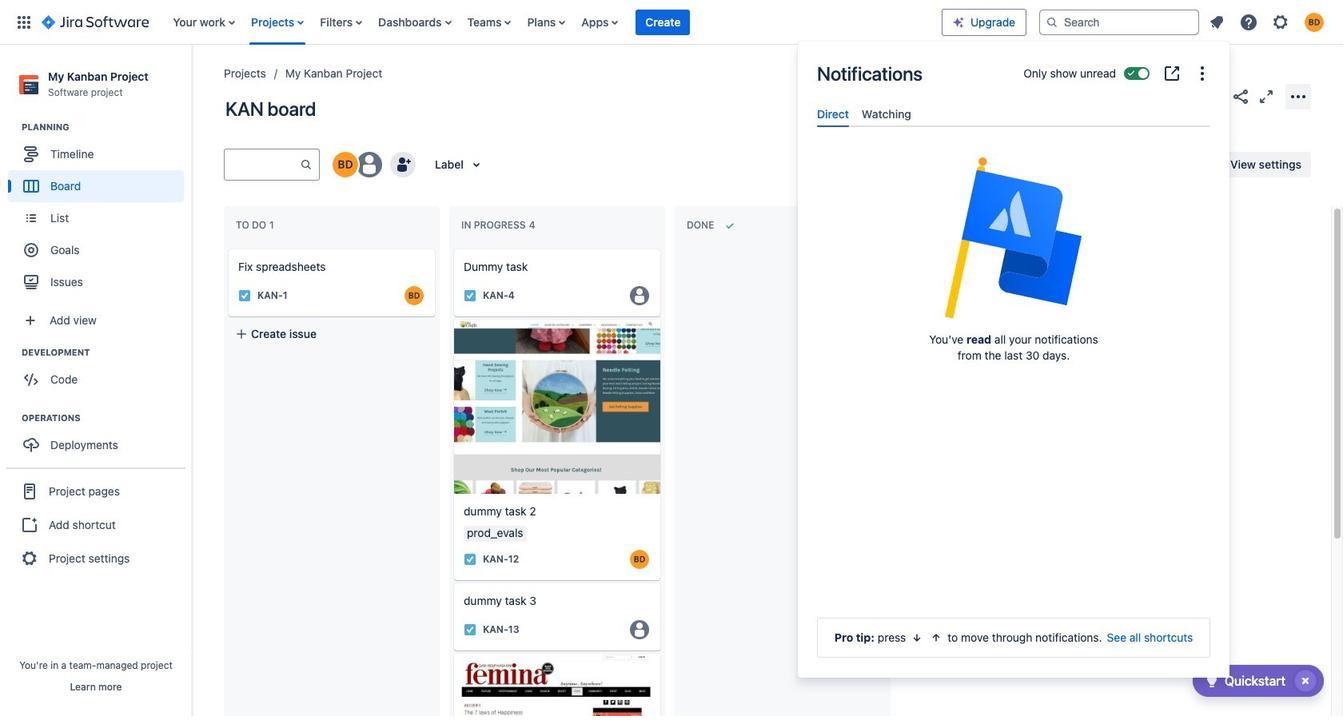 Task type: locate. For each thing, give the bounding box(es) containing it.
list
[[165, 0, 942, 44], [1203, 8, 1334, 36]]

your profile and settings image
[[1305, 12, 1324, 32]]

0 vertical spatial task image
[[238, 290, 251, 302]]

1 vertical spatial task image
[[464, 553, 477, 566]]

0 horizontal spatial task image
[[238, 290, 251, 302]]

task image
[[464, 290, 477, 302], [464, 553, 477, 566]]

heading
[[22, 121, 191, 134], [22, 346, 191, 359], [22, 412, 191, 425]]

1 horizontal spatial task image
[[464, 624, 477, 636]]

0 vertical spatial task image
[[464, 290, 477, 302]]

sidebar navigation image
[[174, 64, 210, 96]]

tab panel
[[811, 127, 1217, 142]]

1 heading from the top
[[22, 121, 191, 134]]

1 vertical spatial heading
[[22, 346, 191, 359]]

dialog
[[798, 42, 1230, 678]]

heading for group for 'development' icon
[[22, 346, 191, 359]]

jira software image
[[42, 12, 149, 32], [42, 12, 149, 32]]

1 vertical spatial task image
[[464, 624, 477, 636]]

2 vertical spatial heading
[[22, 412, 191, 425]]

heading for planning icon's group
[[22, 121, 191, 134]]

create issue image
[[443, 238, 462, 258]]

search image
[[1046, 16, 1059, 28]]

dismiss quickstart image
[[1293, 669, 1319, 694]]

group for 'development' icon
[[8, 346, 191, 401]]

appswitcher icon image
[[14, 12, 34, 32]]

open notifications in a new tab image
[[1163, 64, 1182, 83]]

3 heading from the top
[[22, 412, 191, 425]]

list item
[[636, 0, 691, 44]]

banner
[[0, 0, 1344, 45]]

tab list
[[811, 101, 1217, 127]]

Search field
[[1040, 9, 1200, 35]]

1 horizontal spatial list
[[1203, 8, 1334, 36]]

arrow up image
[[930, 632, 943, 645]]

settings image
[[1272, 12, 1291, 32]]

None search field
[[1040, 9, 1200, 35]]

0 vertical spatial heading
[[22, 121, 191, 134]]

development image
[[2, 343, 22, 362]]

2 heading from the top
[[22, 346, 191, 359]]

heading for group for operations image
[[22, 412, 191, 425]]

star kan board image
[[1206, 87, 1225, 106]]

task image
[[238, 290, 251, 302], [464, 624, 477, 636]]

in progress element
[[461, 219, 539, 231]]

2 task image from the top
[[464, 553, 477, 566]]

group
[[8, 121, 191, 303], [8, 346, 191, 401], [8, 412, 191, 466], [6, 468, 186, 582]]

more image
[[1193, 64, 1213, 83]]



Task type: describe. For each thing, give the bounding box(es) containing it.
create issue image
[[218, 238, 237, 258]]

primary element
[[10, 0, 942, 44]]

planning image
[[2, 118, 22, 137]]

add people image
[[394, 155, 413, 174]]

0 horizontal spatial list
[[165, 0, 942, 44]]

arrow down image
[[911, 632, 924, 645]]

goal image
[[24, 243, 38, 258]]

1 task image from the top
[[464, 290, 477, 302]]

notifications image
[[1208, 12, 1227, 32]]

to do element
[[236, 219, 277, 231]]

sidebar element
[[0, 45, 192, 717]]

enter full screen image
[[1257, 87, 1276, 106]]

group for planning icon
[[8, 121, 191, 303]]

help image
[[1240, 12, 1259, 32]]

Search this board text field
[[225, 150, 300, 179]]

operations image
[[2, 409, 22, 428]]

more actions image
[[1289, 87, 1308, 106]]

group for operations image
[[8, 412, 191, 466]]



Task type: vqa. For each thing, say whether or not it's contained in the screenshot.
heading associated with DEVELOPMENT icon at the left of the page
yes



